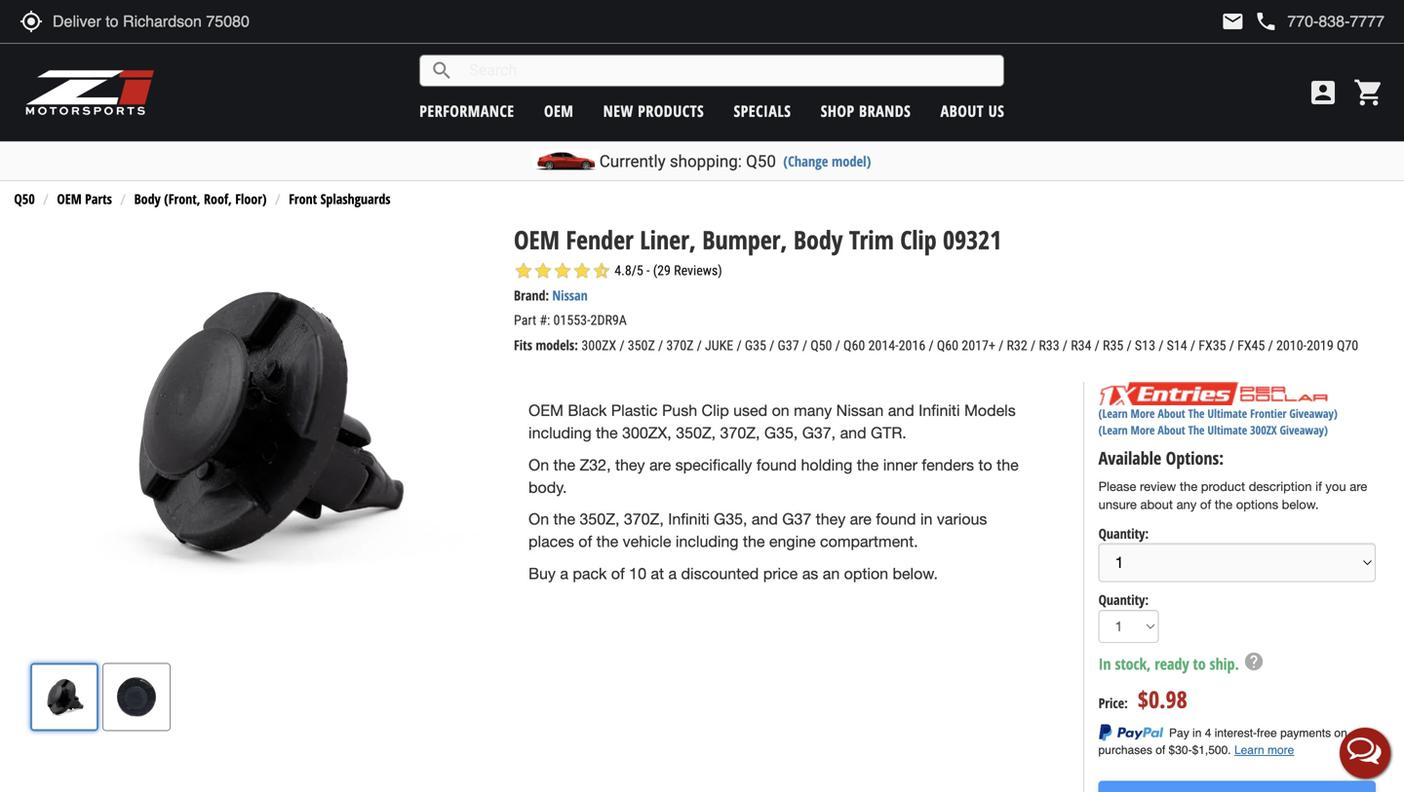 Task type: vqa. For each thing, say whether or not it's contained in the screenshot.
Master within the Z1 Motorsports 350Z / G35 Brake Master Cylinder Brace
no



Task type: locate. For each thing, give the bounding box(es) containing it.
1 horizontal spatial and
[[840, 424, 867, 442]]

ultimate up (learn more about the ultimate 300zx giveaway) link
[[1208, 406, 1247, 422]]

and right g37,
[[840, 424, 867, 442]]

model)
[[832, 152, 871, 171]]

roof,
[[204, 190, 232, 208]]

infiniti inside on the 350z, 370z, infiniti g35, and g37 they are found in various places of the vehicle including the engine compartment.
[[668, 511, 710, 529]]

2 vertical spatial and
[[752, 511, 778, 529]]

ultimate down (learn more about the ultimate frontier giveaway) link
[[1208, 422, 1247, 439]]

body inside oem fender liner, bumper, body trim clip 09321 star star star star star_half 4.8/5 - (29 reviews) brand: nissan part #: 01553-2dr9a fits models: 300zx / 350z / 370z / juke / g35 / g37 / q50 / q60 2014-2016 / q60 2017+ / r32 / r33 / r34 / r35 / s13 / s14 / fx35 / fx45 / 2010-2019 q70
[[794, 222, 843, 257]]

0 vertical spatial more
[[1131, 406, 1155, 422]]

0 vertical spatial 300zx
[[582, 338, 616, 354]]

1 horizontal spatial below.
[[1282, 498, 1319, 513]]

buy a pack of 10 at a discounted price as an option below.
[[529, 565, 942, 583]]

1 the from the top
[[1188, 406, 1205, 422]]

1 horizontal spatial clip
[[900, 222, 937, 257]]

oem for parts
[[57, 190, 82, 208]]

splashguards
[[320, 190, 391, 208]]

to
[[979, 456, 992, 474], [1193, 654, 1206, 675]]

clip
[[900, 222, 937, 257], [702, 402, 729, 420]]

fx45
[[1238, 338, 1265, 354]]

a right at
[[668, 565, 677, 583]]

4 star from the left
[[572, 261, 592, 281]]

300zx
[[582, 338, 616, 354], [1250, 422, 1277, 439]]

oem link
[[544, 100, 574, 121]]

0 horizontal spatial including
[[529, 424, 592, 442]]

on
[[772, 402, 790, 420]]

10
[[629, 565, 647, 583]]

2 vertical spatial are
[[850, 511, 872, 529]]

0 vertical spatial nissan
[[552, 286, 588, 305]]

1 vertical spatial the
[[1188, 422, 1205, 439]]

1 vertical spatial infiniti
[[668, 511, 710, 529]]

1 vertical spatial nissan
[[836, 402, 884, 420]]

5 / from the left
[[770, 338, 775, 354]]

oem inside oem black plastic push clip used on many nissan and infiniti models including the 300zx, 350z, 370z, g35, g37, and gtr.
[[529, 402, 564, 420]]

are right the you
[[1350, 479, 1368, 495]]

on inside "on the z32, they are specifically found holding the inner fenders to the body."
[[529, 456, 549, 474]]

0 vertical spatial found
[[757, 456, 797, 474]]

1 vertical spatial clip
[[702, 402, 729, 420]]

and down "on the z32, they are specifically found holding the inner fenders to the body."
[[752, 511, 778, 529]]

0 vertical spatial are
[[649, 456, 671, 474]]

oem inside oem fender liner, bumper, body trim clip 09321 star star star star star_half 4.8/5 - (29 reviews) brand: nissan part #: 01553-2dr9a fits models: 300zx / 350z / 370z / juke / g35 / g37 / q50 / q60 2014-2016 / q60 2017+ / r32 / r33 / r34 / r35 / s13 / s14 / fx35 / fx45 / 2010-2019 q70
[[514, 222, 560, 257]]

370z, up vehicle
[[624, 511, 664, 529]]

the
[[553, 456, 575, 474], [857, 456, 879, 474], [997, 456, 1019, 474], [1180, 479, 1198, 495], [1215, 498, 1233, 513], [596, 533, 618, 551], [743, 533, 765, 551]]

about left us
[[941, 100, 984, 121]]

models:
[[536, 336, 578, 355]]

part
[[514, 313, 537, 329]]

g37 inside on the 350z, 370z, infiniti g35, and g37 they are found in various places of the vehicle including the engine compartment.
[[782, 511, 812, 529]]

1 horizontal spatial g35,
[[764, 424, 798, 442]]

2 horizontal spatial q50
[[811, 338, 832, 354]]

found
[[757, 456, 797, 474], [876, 511, 916, 529]]

shop brands
[[821, 100, 911, 121]]

parts
[[85, 190, 112, 208]]

the up body.
[[553, 456, 575, 474]]

(learn more about the ultimate 300zx giveaway) link
[[1099, 422, 1328, 439]]

1 horizontal spatial 300zx
[[1250, 422, 1277, 439]]

0 vertical spatial (learn
[[1099, 406, 1128, 422]]

below.
[[1282, 498, 1319, 513], [893, 565, 938, 583]]

0 horizontal spatial nissan
[[552, 286, 588, 305]]

0 horizontal spatial a
[[560, 565, 568, 583]]

about
[[941, 100, 984, 121], [1158, 406, 1186, 422], [1158, 422, 1186, 439]]

1 vertical spatial ultimate
[[1208, 422, 1247, 439]]

are down the 300zx,
[[649, 456, 671, 474]]

and
[[888, 402, 914, 420], [840, 424, 867, 442], [752, 511, 778, 529]]

vehicle
[[623, 533, 671, 551]]

g35, down on
[[764, 424, 798, 442]]

14 / from the left
[[1159, 338, 1164, 354]]

q60 left 2014-
[[844, 338, 865, 354]]

g37 inside oem fender liner, bumper, body trim clip 09321 star star star star star_half 4.8/5 - (29 reviews) brand: nissan part #: 01553-2dr9a fits models: 300zx / 350z / 370z / juke / g35 / g37 / q50 / q60 2014-2016 / q60 2017+ / r32 / r33 / r34 / r35 / s13 / s14 / fx35 / fx45 / 2010-2019 q70
[[778, 338, 799, 354]]

r34
[[1071, 338, 1092, 354]]

inner
[[883, 456, 918, 474]]

nissan inside oem fender liner, bumper, body trim clip 09321 star star star star star_half 4.8/5 - (29 reviews) brand: nissan part #: 01553-2dr9a fits models: 300zx / 350z / 370z / juke / g35 / g37 / q50 / q60 2014-2016 / q60 2017+ / r32 / r33 / r34 / r35 / s13 / s14 / fx35 / fx45 / 2010-2019 q70
[[552, 286, 588, 305]]

0 vertical spatial g37
[[778, 338, 799, 354]]

0 vertical spatial the
[[1188, 406, 1205, 422]]

1 vertical spatial quantity:
[[1099, 591, 1149, 609]]

more
[[1131, 406, 1155, 422], [1131, 422, 1155, 439]]

1 vertical spatial 300zx
[[1250, 422, 1277, 439]]

2 vertical spatial q50
[[811, 338, 832, 354]]

0 horizontal spatial g35,
[[714, 511, 747, 529]]

on inside on the 350z, 370z, infiniti g35, and g37 they are found in various places of the vehicle including the engine compartment.
[[529, 511, 549, 529]]

infiniti left models on the right of the page
[[919, 402, 960, 420]]

and up gtr.
[[888, 402, 914, 420]]

0 vertical spatial g35,
[[764, 424, 798, 442]]

1 horizontal spatial q60
[[937, 338, 959, 354]]

oem left parts
[[57, 190, 82, 208]]

0 vertical spatial including
[[529, 424, 592, 442]]

to left "ship."
[[1193, 654, 1206, 675]]

0 vertical spatial body
[[134, 190, 161, 208]]

body left (front,
[[134, 190, 161, 208]]

2016
[[899, 338, 926, 354]]

found left in
[[876, 511, 916, 529]]

to inside in stock, ready to ship. help
[[1193, 654, 1206, 675]]

0 vertical spatial of
[[1200, 498, 1211, 513]]

0 horizontal spatial q60
[[844, 338, 865, 354]]

300zx down frontier
[[1250, 422, 1277, 439]]

300zx down 2dr9a at the left of the page
[[582, 338, 616, 354]]

1 horizontal spatial are
[[850, 511, 872, 529]]

any
[[1177, 498, 1197, 513]]

1 vertical spatial 370z,
[[624, 511, 664, 529]]

1 vertical spatial g35,
[[714, 511, 747, 529]]

0 vertical spatial 370z,
[[720, 424, 760, 442]]

0 horizontal spatial clip
[[702, 402, 729, 420]]

g35, up "buy a pack of 10 at a discounted price as an option below."
[[714, 511, 747, 529]]

q60
[[844, 338, 865, 354], [937, 338, 959, 354]]

1 horizontal spatial a
[[668, 565, 677, 583]]

a right buy
[[560, 565, 568, 583]]

g35,
[[764, 424, 798, 442], [714, 511, 747, 529]]

2017+
[[962, 338, 996, 354]]

1 horizontal spatial found
[[876, 511, 916, 529]]

1 horizontal spatial q50
[[746, 152, 776, 171]]

g37 right "g35"
[[778, 338, 799, 354]]

1 vertical spatial body
[[794, 222, 843, 257]]

z1 motorsports logo image
[[24, 68, 156, 117]]

quantity: up stock,
[[1099, 591, 1149, 609]]

including
[[529, 424, 592, 442], [676, 533, 739, 551]]

Search search field
[[454, 56, 1004, 86]]

g37
[[778, 338, 799, 354], [782, 511, 812, 529]]

price: $0.98
[[1099, 684, 1188, 716]]

stock,
[[1115, 654, 1151, 675]]

0 vertical spatial they
[[615, 456, 645, 474]]

1 on from the top
[[529, 456, 549, 474]]

1 horizontal spatial of
[[1200, 498, 1211, 513]]

fx35
[[1199, 338, 1226, 354]]

juke
[[705, 338, 734, 354]]

0 vertical spatial below.
[[1282, 498, 1319, 513]]

q50
[[746, 152, 776, 171], [14, 190, 35, 208], [811, 338, 832, 354]]

performance
[[420, 100, 515, 121]]

1 horizontal spatial including
[[676, 533, 739, 551]]

of right any
[[1200, 498, 1211, 513]]

q50 inside oem fender liner, bumper, body trim clip 09321 star star star star star_half 4.8/5 - (29 reviews) brand: nissan part #: 01553-2dr9a fits models: 300zx / 350z / 370z / juke / g35 / g37 / q50 / q60 2014-2016 / q60 2017+ / r32 / r33 / r34 / r35 / s13 / s14 / fx35 / fx45 / 2010-2019 q70
[[811, 338, 832, 354]]

0 vertical spatial ultimate
[[1208, 406, 1247, 422]]

to right fenders
[[979, 456, 992, 474]]

body
[[134, 190, 161, 208], [794, 222, 843, 257]]

about up options: at the right of page
[[1158, 422, 1186, 439]]

3 / from the left
[[697, 338, 702, 354]]

oem up brand:
[[514, 222, 560, 257]]

they down the 300zx,
[[615, 456, 645, 474]]

oem fender liner, bumper, body trim clip 09321 star star star star star_half 4.8/5 - (29 reviews) brand: nissan part #: 01553-2dr9a fits models: 300zx / 350z / 370z / juke / g35 / g37 / q50 / q60 2014-2016 / q60 2017+ / r32 / r33 / r34 / r35 / s13 / s14 / fx35 / fx45 / 2010-2019 q70
[[514, 222, 1359, 355]]

trim
[[849, 222, 894, 257]]

of
[[1200, 498, 1211, 513], [611, 565, 625, 583]]

r33
[[1039, 338, 1060, 354]]

0 vertical spatial on
[[529, 456, 549, 474]]

the up (learn more about the ultimate 300zx giveaway) link
[[1188, 406, 1205, 422]]

including up discounted in the bottom of the page
[[676, 533, 739, 551]]

370z,
[[720, 424, 760, 442], [624, 511, 664, 529]]

search
[[430, 59, 454, 82]]

oem left black
[[529, 402, 564, 420]]

1 vertical spatial they
[[816, 511, 846, 529]]

1 vertical spatial g37
[[782, 511, 812, 529]]

q50 left (change
[[746, 152, 776, 171]]

0 horizontal spatial q50
[[14, 190, 35, 208]]

13 / from the left
[[1127, 338, 1132, 354]]

nissan up 01553-
[[552, 286, 588, 305]]

they inside "on the z32, they are specifically found holding the inner fenders to the body."
[[615, 456, 645, 474]]

2 on from the top
[[529, 511, 549, 529]]

giveaway) down frontier
[[1280, 422, 1328, 439]]

giveaway) right frontier
[[1290, 406, 1338, 422]]

0 horizontal spatial 300zx
[[582, 338, 616, 354]]

clip up 350z,
[[702, 402, 729, 420]]

q50 left 2014-
[[811, 338, 832, 354]]

0 vertical spatial clip
[[900, 222, 937, 257]]

the down models on the right of the page
[[997, 456, 1019, 474]]

buy
[[529, 565, 556, 583]]

the up any
[[1180, 479, 1198, 495]]

to inside "on the z32, they are specifically found holding the inner fenders to the body."
[[979, 456, 992, 474]]

1 vertical spatial giveaway)
[[1280, 422, 1328, 439]]

about us link
[[941, 100, 1005, 121]]

clip right trim
[[900, 222, 937, 257]]

0 horizontal spatial below.
[[893, 565, 938, 583]]

infiniti up vehicle
[[668, 511, 710, 529]]

the down product
[[1215, 498, 1233, 513]]

1 vertical spatial more
[[1131, 422, 1155, 439]]

about us
[[941, 100, 1005, 121]]

0 vertical spatial infiniti
[[919, 402, 960, 420]]

0 horizontal spatial and
[[752, 511, 778, 529]]

phone
[[1254, 10, 1278, 33]]

various
[[937, 511, 987, 529]]

300zx inside oem fender liner, bumper, body trim clip 09321 star star star star star_half 4.8/5 - (29 reviews) brand: nissan part #: 01553-2dr9a fits models: 300zx / 350z / 370z / juke / g35 / g37 / q50 / q60 2014-2016 / q60 2017+ / r32 / r33 / r34 / r35 / s13 / s14 / fx35 / fx45 / 2010-2019 q70
[[582, 338, 616, 354]]

the down the 350z,
[[596, 533, 618, 551]]

found inside on the 350z, 370z, infiniti g35, and g37 they are found in various places of the vehicle including the engine compartment.
[[876, 511, 916, 529]]

1 horizontal spatial 370z,
[[720, 424, 760, 442]]

1 horizontal spatial infiniti
[[919, 402, 960, 420]]

body.
[[529, 479, 567, 497]]

on up places of
[[529, 511, 549, 529]]

quantity: down unsure
[[1099, 524, 1149, 543]]

0 horizontal spatial to
[[979, 456, 992, 474]]

0 horizontal spatial infiniti
[[668, 511, 710, 529]]

oem left new
[[544, 100, 574, 121]]

1 horizontal spatial to
[[1193, 654, 1206, 675]]

including down black
[[529, 424, 592, 442]]

370z, down the "used"
[[720, 424, 760, 442]]

are
[[649, 456, 671, 474], [1350, 479, 1368, 495], [850, 511, 872, 529]]

in stock, ready to ship. help
[[1099, 651, 1265, 675]]

4 / from the left
[[737, 338, 742, 354]]

1 vertical spatial (learn
[[1099, 422, 1128, 439]]

0 horizontal spatial of
[[611, 565, 625, 583]]

below. down if
[[1282, 498, 1319, 513]]

on up body.
[[529, 456, 549, 474]]

the
[[1188, 406, 1205, 422], [1188, 422, 1205, 439]]

found down oem black plastic push clip used on many nissan and infiniti models including the 300zx, 350z, 370z, g35, g37, and gtr.
[[757, 456, 797, 474]]

body left trim
[[794, 222, 843, 257]]

of left 10
[[611, 565, 625, 583]]

they up engine compartment.
[[816, 511, 846, 529]]

g37 down "on the z32, they are specifically found holding the inner fenders to the body."
[[782, 511, 812, 529]]

2 horizontal spatial are
[[1350, 479, 1368, 495]]

1 vertical spatial are
[[1350, 479, 1368, 495]]

300zx inside (learn more about the ultimate frontier giveaway) (learn more about the ultimate 300zx giveaway) available options: please review the product description if you are unsure about any of the options below.
[[1250, 422, 1277, 439]]

1 vertical spatial to
[[1193, 654, 1206, 675]]

0 horizontal spatial found
[[757, 456, 797, 474]]

on
[[529, 456, 549, 474], [529, 511, 549, 529]]

q50 left oem parts link
[[14, 190, 35, 208]]

2 horizontal spatial and
[[888, 402, 914, 420]]

about up (learn more about the ultimate 300zx giveaway) link
[[1158, 406, 1186, 422]]

1 vertical spatial below.
[[893, 565, 938, 583]]

0 vertical spatial to
[[979, 456, 992, 474]]

1 horizontal spatial nissan
[[836, 402, 884, 420]]

16 / from the left
[[1229, 338, 1235, 354]]

below. right option
[[893, 565, 938, 583]]

0 horizontal spatial body
[[134, 190, 161, 208]]

including inside on the 350z, 370z, infiniti g35, and g37 they are found in various places of the vehicle including the engine compartment.
[[676, 533, 739, 551]]

2 / from the left
[[658, 338, 663, 354]]

available
[[1099, 447, 1162, 470]]

6 / from the left
[[802, 338, 808, 354]]

places of
[[529, 533, 592, 551]]

1 vertical spatial found
[[876, 511, 916, 529]]

the down (learn more about the ultimate frontier giveaway) link
[[1188, 422, 1205, 439]]

01553-
[[553, 313, 591, 329]]

q60 left 2017+
[[937, 338, 959, 354]]

1 vertical spatial including
[[676, 533, 739, 551]]

1 vertical spatial on
[[529, 511, 549, 529]]

options:
[[1166, 447, 1224, 470]]

1 / from the left
[[620, 338, 625, 354]]

nissan up gtr.
[[836, 402, 884, 420]]

8 / from the left
[[929, 338, 934, 354]]

1 star from the left
[[514, 261, 533, 281]]

1 horizontal spatial they
[[816, 511, 846, 529]]

0 horizontal spatial are
[[649, 456, 671, 474]]

specials
[[734, 100, 791, 121]]

09321
[[943, 222, 1002, 257]]

$0.98
[[1138, 684, 1188, 716]]

1 horizontal spatial body
[[794, 222, 843, 257]]

are up engine compartment.
[[850, 511, 872, 529]]

0 horizontal spatial 370z,
[[624, 511, 664, 529]]

body (front, roof, floor)
[[134, 190, 267, 208]]

nissan link
[[552, 286, 588, 305]]

1 vertical spatial and
[[840, 424, 867, 442]]

0 horizontal spatial they
[[615, 456, 645, 474]]

infiniti
[[919, 402, 960, 420], [668, 511, 710, 529]]

0 vertical spatial quantity:
[[1099, 524, 1149, 543]]



Task type: describe. For each thing, give the bounding box(es) containing it.
option
[[844, 565, 888, 583]]

g35, inside on the 350z, 370z, infiniti g35, and g37 they are found in various places of the vehicle including the engine compartment.
[[714, 511, 747, 529]]

models
[[964, 402, 1016, 420]]

new products
[[603, 100, 704, 121]]

2 q60 from the left
[[937, 338, 959, 354]]

1 vertical spatial q50
[[14, 190, 35, 208]]

of inside (learn more about the ultimate frontier giveaway) (learn more about the ultimate 300zx giveaway) available options: please review the product description if you are unsure about any of the options below.
[[1200, 498, 1211, 513]]

brands
[[859, 100, 911, 121]]

3 star from the left
[[553, 261, 572, 281]]

the 350z,
[[553, 511, 620, 529]]

(change
[[783, 152, 828, 171]]

12 / from the left
[[1095, 338, 1100, 354]]

my_location
[[20, 10, 43, 33]]

are inside (learn more about the ultimate frontier giveaway) (learn more about the ultimate 300zx giveaway) available options: please review the product description if you are unsure about any of the options below.
[[1350, 479, 1368, 495]]

in
[[921, 511, 933, 529]]

many
[[794, 402, 832, 420]]

front splashguards
[[289, 190, 391, 208]]

currently shopping: q50 (change model)
[[599, 152, 871, 171]]

performance link
[[420, 100, 515, 121]]

1 (learn from the top
[[1099, 406, 1128, 422]]

oem parts
[[57, 190, 112, 208]]

shop
[[821, 100, 855, 121]]

1 vertical spatial about
[[1158, 406, 1186, 422]]

(learn more about the ultimate frontier giveaway) link
[[1099, 406, 1338, 422]]

(change model) link
[[783, 152, 871, 171]]

shopping:
[[670, 152, 742, 171]]

g37,
[[802, 424, 836, 442]]

unsure
[[1099, 498, 1137, 513]]

17 / from the left
[[1268, 338, 1273, 354]]

help
[[1243, 651, 1265, 673]]

mail
[[1221, 10, 1245, 33]]

2014-
[[868, 338, 899, 354]]

front splashguards link
[[289, 190, 391, 208]]

price:
[[1099, 694, 1128, 713]]

1 q60 from the left
[[844, 338, 865, 354]]

2010-
[[1277, 338, 1307, 354]]

below. inside (learn more about the ultimate frontier giveaway) (learn more about the ultimate 300zx giveaway) available options: please review the product description if you are unsure about any of the options below.
[[1282, 498, 1319, 513]]

0 vertical spatial q50
[[746, 152, 776, 171]]

are inside on the 350z, 370z, infiniti g35, and g37 they are found in various places of the vehicle including the engine compartment.
[[850, 511, 872, 529]]

fenders
[[922, 456, 974, 474]]

350z
[[628, 338, 655, 354]]

11 / from the left
[[1063, 338, 1068, 354]]

oem parts link
[[57, 190, 112, 208]]

350z,
[[676, 424, 716, 442]]

r35
[[1103, 338, 1124, 354]]

clip inside oem fender liner, bumper, body trim clip 09321 star star star star star_half 4.8/5 - (29 reviews) brand: nissan part #: 01553-2dr9a fits models: 300zx / 350z / 370z / juke / g35 / g37 / q50 / q60 2014-2016 / q60 2017+ / r32 / r33 / r34 / r35 / s13 / s14 / fx35 / fx45 / 2010-2019 q70
[[900, 222, 937, 257]]

g35, inside oem black plastic push clip used on many nissan and infiniti models including the 300zx, 350z, 370z, g35, g37, and gtr.
[[764, 424, 798, 442]]

found inside "on the z32, they are specifically found holding the inner fenders to the body."
[[757, 456, 797, 474]]

fender
[[566, 222, 634, 257]]

options
[[1236, 498, 1279, 513]]

2dr9a
[[591, 313, 627, 329]]

s13
[[1135, 338, 1156, 354]]

floor)
[[235, 190, 267, 208]]

ready
[[1155, 654, 1189, 675]]

price
[[763, 565, 798, 583]]

g35
[[745, 338, 766, 354]]

frontier
[[1250, 406, 1287, 422]]

1 a from the left
[[560, 565, 568, 583]]

(learn more about the ultimate frontier giveaway) (learn more about the ultimate 300zx giveaway) available options: please review the product description if you are unsure about any of the options below.
[[1099, 406, 1368, 513]]

if
[[1316, 479, 1322, 495]]

phone link
[[1254, 10, 1385, 33]]

shopping_cart link
[[1349, 77, 1385, 108]]

ship.
[[1210, 654, 1239, 675]]

at
[[651, 565, 664, 583]]

new products link
[[603, 100, 704, 121]]

pack
[[573, 565, 607, 583]]

push
[[662, 402, 697, 420]]

2 the from the top
[[1188, 422, 1205, 439]]

on for on the z32, they are specifically found holding the inner fenders to the body.
[[529, 456, 549, 474]]

product
[[1201, 479, 1245, 495]]

7 / from the left
[[835, 338, 840, 354]]

10 / from the left
[[1031, 338, 1036, 354]]

on the 350z, 370z, infiniti g35, and g37 they are found in various places of the vehicle including the engine compartment.
[[529, 511, 987, 551]]

1 quantity: from the top
[[1099, 524, 1149, 543]]

they inside on the 350z, 370z, infiniti g35, and g37 they are found in various places of the vehicle including the engine compartment.
[[816, 511, 846, 529]]

0 vertical spatial and
[[888, 402, 914, 420]]

description
[[1249, 479, 1312, 495]]

1 ultimate from the top
[[1208, 406, 1247, 422]]

mail phone
[[1221, 10, 1278, 33]]

2 (learn from the top
[[1099, 422, 1128, 439]]

15 / from the left
[[1191, 338, 1196, 354]]

please
[[1099, 479, 1136, 495]]

an
[[823, 565, 840, 583]]

black
[[568, 402, 607, 420]]

oem black plastic push clip used on many nissan and infiniti models including the 300zx, 350z, 370z, g35, g37, and gtr.
[[529, 402, 1016, 442]]

370z, inside oem black plastic push clip used on many nissan and infiniti models including the 300zx, 350z, 370z, g35, g37, and gtr.
[[720, 424, 760, 442]]

including inside oem black plastic push clip used on many nissan and infiniti models including the 300zx, 350z, 370z, g35, g37, and gtr.
[[529, 424, 592, 442]]

brand:
[[514, 286, 549, 305]]

2 quantity: from the top
[[1099, 591, 1149, 609]]

0 vertical spatial giveaway)
[[1290, 406, 1338, 422]]

nissan inside oem black plastic push clip used on many nissan and infiniti models including the 300zx, 350z, 370z, g35, g37, and gtr.
[[836, 402, 884, 420]]

1 more from the top
[[1131, 406, 1155, 422]]

2 star from the left
[[533, 261, 553, 281]]

370z
[[666, 338, 694, 354]]

products
[[638, 100, 704, 121]]

fits
[[514, 336, 532, 355]]

discounted
[[681, 565, 759, 583]]

oem for black
[[529, 402, 564, 420]]

review
[[1140, 479, 1176, 495]]

2019
[[1307, 338, 1334, 354]]

in
[[1099, 654, 1111, 675]]

account_box link
[[1303, 77, 1344, 108]]

2 ultimate from the top
[[1208, 422, 1247, 439]]

4.8/5 -
[[615, 263, 650, 279]]

#:
[[540, 313, 550, 329]]

body (front, roof, floor) link
[[134, 190, 267, 208]]

1 vertical spatial of
[[611, 565, 625, 583]]

2 a from the left
[[668, 565, 677, 583]]

infiniti inside oem black plastic push clip used on many nissan and infiniti models including the 300zx, 350z, 370z, g35, g37, and gtr.
[[919, 402, 960, 420]]

q70
[[1337, 338, 1359, 354]]

2 more from the top
[[1131, 422, 1155, 439]]

on for on the 350z, 370z, infiniti g35, and g37 they are found in various places of the vehicle including the engine compartment.
[[529, 511, 549, 529]]

0 vertical spatial about
[[941, 100, 984, 121]]

s14
[[1167, 338, 1187, 354]]

you
[[1326, 479, 1346, 495]]

on the z32, they are specifically found holding the inner fenders to the body.
[[529, 456, 1019, 497]]

q50 link
[[14, 190, 35, 208]]

the left inner
[[857, 456, 879, 474]]

oem for fender
[[514, 222, 560, 257]]

gtr.
[[871, 424, 907, 442]]

new
[[603, 100, 634, 121]]

9 / from the left
[[999, 338, 1004, 354]]

bumper,
[[702, 222, 787, 257]]

and inside on the 350z, 370z, infiniti g35, and g37 they are found in various places of the vehicle including the engine compartment.
[[752, 511, 778, 529]]

2 vertical spatial about
[[1158, 422, 1186, 439]]

370z, inside on the 350z, 370z, infiniti g35, and g37 they are found in various places of the vehicle including the engine compartment.
[[624, 511, 664, 529]]

clip inside oem black plastic push clip used on many nissan and infiniti models including the 300zx, 350z, 370z, g35, g37, and gtr.
[[702, 402, 729, 420]]

the up "buy a pack of 10 at a discounted price as an option below."
[[743, 533, 765, 551]]

are inside "on the z32, they are specifically found holding the inner fenders to the body."
[[649, 456, 671, 474]]



